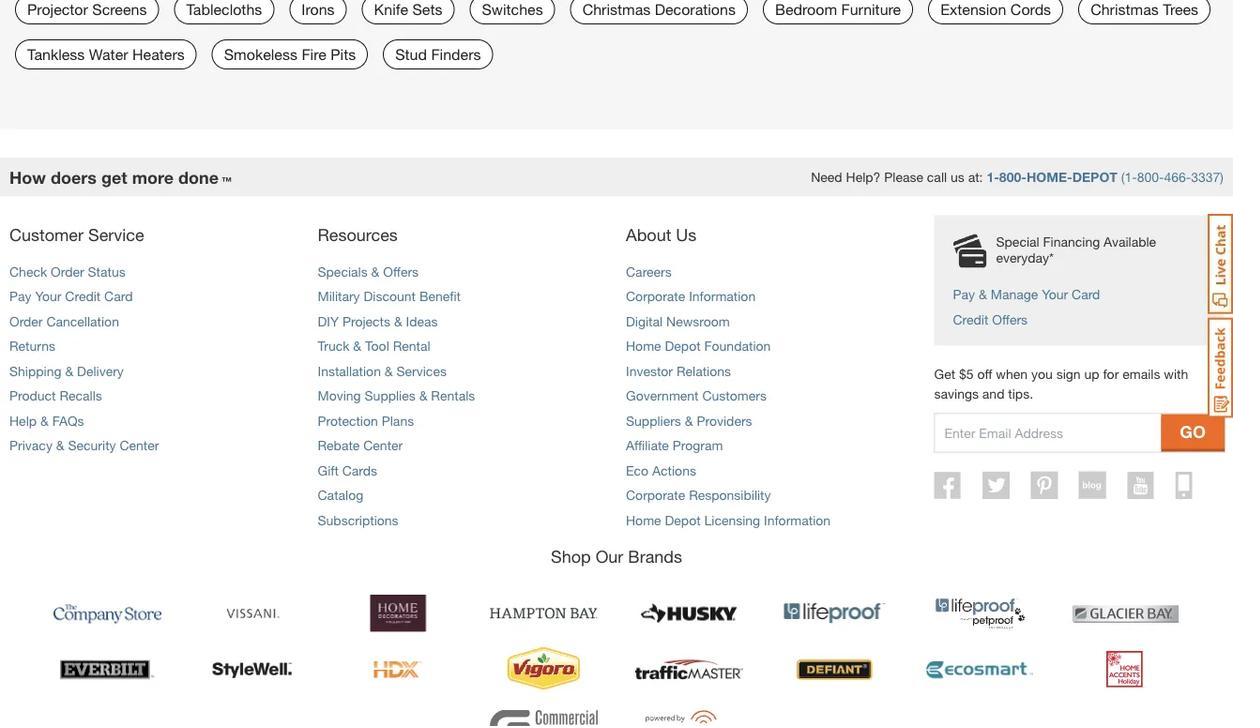 Task type: describe. For each thing, give the bounding box(es) containing it.
privacy & security center link
[[9, 438, 159, 454]]

off
[[977, 367, 992, 383]]

christmas for christmas decorations
[[582, 1, 651, 19]]

us
[[951, 170, 965, 185]]

relations
[[677, 364, 731, 379]]

government customers link
[[626, 389, 767, 404]]

bedroom furniture link
[[763, 0, 913, 25]]

digital
[[626, 314, 663, 330]]

water
[[89, 46, 128, 64]]

special
[[996, 235, 1039, 250]]

supplies
[[365, 389, 416, 404]]

& left ideas
[[394, 314, 402, 330]]

rental
[[393, 339, 430, 354]]

card inside check order status pay your credit card order cancellation returns shipping & delivery product recalls help & faqs privacy & security center
[[104, 289, 133, 305]]

please
[[884, 170, 923, 185]]

status
[[88, 264, 125, 280]]

special financing available everyday*
[[996, 235, 1156, 266]]

1 corporate from the top
[[626, 289, 685, 305]]

center inside specials & offers military discount benefit diy projects & ideas truck & tool rental installation & services moving supplies & rentals protection plans rebate center gift cards catalog subscriptions
[[363, 438, 403, 454]]

offers inside specials & offers military discount benefit diy projects & ideas truck & tool rental installation & services moving supplies & rentals protection plans rebate center gift cards catalog subscriptions
[[383, 264, 419, 280]]

2 depot from the top
[[665, 513, 701, 528]]

credit for &
[[953, 312, 989, 328]]

careers link
[[626, 264, 672, 280]]

pay & manage your card credit offers
[[953, 287, 1100, 328]]

furniture
[[841, 1, 901, 19]]

& inside careers corporate information digital newsroom home depot foundation investor relations government customers suppliers & providers affiliate program eco actions corporate responsibility home depot licensing information
[[685, 413, 693, 429]]

catalog
[[318, 488, 363, 504]]

truck & tool rental link
[[318, 339, 430, 354]]

how doers get more done ™
[[9, 168, 232, 188]]

decorations
[[655, 1, 736, 19]]

protection
[[318, 413, 378, 429]]

irons link
[[289, 0, 347, 25]]

& down faqs
[[56, 438, 64, 454]]

heaters
[[132, 46, 185, 64]]

& down services
[[419, 389, 427, 404]]

more
[[132, 168, 174, 188]]

vissani image
[[199, 591, 307, 638]]

suppliers & providers link
[[626, 413, 752, 429]]

available
[[1104, 235, 1156, 250]]

specials & offers military discount benefit diy projects & ideas truck & tool rental installation & services moving supplies & rentals protection plans rebate center gift cards catalog subscriptions
[[318, 264, 475, 528]]

tips.
[[1008, 387, 1033, 402]]

savings
[[934, 387, 979, 402]]

0 vertical spatial order
[[51, 264, 84, 280]]

home depot on pintrest image
[[1031, 472, 1058, 500]]

0 horizontal spatial information
[[689, 289, 756, 305]]

center inside check order status pay your credit card order cancellation returns shipping & delivery product recalls help & faqs privacy & security center
[[120, 438, 159, 454]]

™
[[221, 176, 232, 188]]

stud finders
[[395, 46, 481, 64]]

and
[[982, 387, 1005, 402]]

about
[[626, 225, 671, 246]]

2 800- from the left
[[1137, 170, 1164, 185]]

corporate responsibility link
[[626, 488, 771, 504]]

1 horizontal spatial information
[[764, 513, 831, 528]]

Enter Email Address email field
[[935, 415, 1161, 452]]

product
[[9, 389, 56, 404]]

go button
[[1161, 415, 1225, 450]]

switches
[[482, 1, 543, 19]]

military discount benefit link
[[318, 289, 461, 305]]

home depot mobile apps image
[[1176, 472, 1193, 500]]

call
[[927, 170, 947, 185]]

home depot licensing information link
[[626, 513, 831, 528]]

rebate
[[318, 438, 360, 454]]

& up recalls
[[65, 364, 73, 379]]

tool
[[365, 339, 389, 354]]

tablecloths
[[186, 1, 262, 19]]

check order status link
[[9, 264, 125, 280]]

specials
[[318, 264, 368, 280]]

our
[[596, 547, 623, 567]]

offers inside pay & manage your card credit offers
[[992, 312, 1028, 328]]

home depot on facebook image
[[934, 472, 961, 500]]

help?
[[846, 170, 881, 185]]

get
[[934, 367, 955, 383]]

us
[[676, 225, 697, 246]]

3337)
[[1191, 170, 1224, 185]]

extension cords
[[941, 1, 1051, 19]]

tankless water heaters
[[27, 46, 185, 64]]

eco
[[626, 463, 649, 479]]

suppliers
[[626, 413, 681, 429]]

& right help
[[40, 413, 49, 429]]

corporate information link
[[626, 289, 756, 305]]

resources
[[318, 225, 398, 246]]

done
[[178, 168, 219, 188]]

1 home from the top
[[626, 339, 661, 354]]

& up supplies
[[385, 364, 393, 379]]

stud
[[395, 46, 427, 64]]

investor relations link
[[626, 364, 731, 379]]

2 corporate from the top
[[626, 488, 685, 504]]

$5
[[959, 367, 974, 383]]

privacy
[[9, 438, 52, 454]]

for
[[1103, 367, 1119, 383]]

specials & offers link
[[318, 264, 419, 280]]

smokeless fire pits
[[224, 46, 356, 64]]

tablecloths link
[[174, 0, 274, 25]]

rentals
[[431, 389, 475, 404]]

projector screens
[[27, 1, 147, 19]]

help & faqs link
[[9, 413, 84, 429]]

installation
[[318, 364, 381, 379]]

(1-
[[1121, 170, 1137, 185]]

1-
[[987, 170, 999, 185]]

hdx image
[[344, 647, 452, 694]]

eco actions link
[[626, 463, 696, 479]]

1 depot from the top
[[665, 339, 701, 354]]

with
[[1164, 367, 1188, 383]]

your inside check order status pay your credit card order cancellation returns shipping & delivery product recalls help & faqs privacy & security center
[[35, 289, 61, 305]]



Task type: vqa. For each thing, say whether or not it's contained in the screenshot.
'Tablecloths' link
yes



Task type: locate. For each thing, give the bounding box(es) containing it.
product recalls link
[[9, 389, 102, 404]]

moving supplies & rentals link
[[318, 389, 475, 404]]

vigoro image
[[490, 647, 598, 694]]

0 vertical spatial home
[[626, 339, 661, 354]]

christmas trees link
[[1078, 0, 1211, 25]]

truck
[[318, 339, 350, 354]]

& up military discount benefit link on the top
[[371, 264, 379, 280]]

1 horizontal spatial offers
[[992, 312, 1028, 328]]

1 horizontal spatial christmas
[[1091, 1, 1159, 19]]

pay inside pay & manage your card credit offers
[[953, 287, 975, 303]]

stylewell image
[[199, 647, 307, 694]]

1 christmas from the left
[[582, 1, 651, 19]]

live chat image
[[1208, 214, 1233, 314]]

the company store image
[[53, 591, 161, 638]]

projects
[[342, 314, 390, 330]]

1 horizontal spatial your
[[1042, 287, 1068, 303]]

0 vertical spatial depot
[[665, 339, 701, 354]]

800- right depot
[[1137, 170, 1164, 185]]

catalog link
[[318, 488, 363, 504]]

corporate down careers 'link'
[[626, 289, 685, 305]]

gift
[[318, 463, 339, 479]]

home up brands
[[626, 513, 661, 528]]

credit inside check order status pay your credit card order cancellation returns shipping & delivery product recalls help & faqs privacy & security center
[[65, 289, 101, 305]]

everyday*
[[996, 250, 1054, 266]]

center down plans
[[363, 438, 403, 454]]

800-
[[999, 170, 1027, 185], [1137, 170, 1164, 185]]

christmas left decorations
[[582, 1, 651, 19]]

brands
[[628, 547, 682, 567]]

defiant image
[[781, 647, 889, 694]]

0 horizontal spatial offers
[[383, 264, 419, 280]]

your
[[1042, 287, 1068, 303], [35, 289, 61, 305]]

check
[[9, 264, 47, 280]]

security
[[68, 438, 116, 454]]

credit inside pay & manage your card credit offers
[[953, 312, 989, 328]]

your up order cancellation link
[[35, 289, 61, 305]]

knife
[[374, 1, 408, 19]]

card
[[1072, 287, 1100, 303], [104, 289, 133, 305]]

glacier bay image
[[1072, 591, 1180, 638]]

need
[[811, 170, 842, 185]]

credit up 'cancellation'
[[65, 289, 101, 305]]

at:
[[968, 170, 983, 185]]

offers up discount
[[383, 264, 419, 280]]

services
[[397, 364, 447, 379]]

christmas decorations link
[[570, 0, 748, 25]]

pay down check
[[9, 289, 32, 305]]

corporate
[[626, 289, 685, 305], [626, 488, 685, 504]]

credit for order
[[65, 289, 101, 305]]

0 horizontal spatial christmas
[[582, 1, 651, 19]]

lifeproof with petproof technology carpet image
[[926, 591, 1034, 638]]

responsibility
[[689, 488, 771, 504]]

military
[[318, 289, 360, 305]]

1 horizontal spatial 800-
[[1137, 170, 1164, 185]]

christmas for christmas trees
[[1091, 1, 1159, 19]]

depot down corporate responsibility link
[[665, 513, 701, 528]]

returns
[[9, 339, 55, 354]]

home depot blog image
[[1079, 472, 1106, 500]]

affiliate program link
[[626, 438, 723, 454]]

investor
[[626, 364, 673, 379]]

offers down manage
[[992, 312, 1028, 328]]

home depot on twitter image
[[982, 472, 1010, 500]]

extension cords link
[[928, 0, 1063, 25]]

your right manage
[[1042, 287, 1068, 303]]

hubspace smart home image
[[635, 703, 743, 726]]

ecosmart image
[[926, 647, 1034, 694]]

cancellation
[[46, 314, 119, 330]]

plans
[[382, 413, 414, 429]]

&
[[371, 264, 379, 280], [979, 287, 987, 303], [394, 314, 402, 330], [353, 339, 361, 354], [65, 364, 73, 379], [385, 364, 393, 379], [419, 389, 427, 404], [40, 413, 49, 429], [685, 413, 693, 429], [56, 438, 64, 454]]

1 center from the left
[[120, 438, 159, 454]]

466-
[[1164, 170, 1191, 185]]

rebate center link
[[318, 438, 403, 454]]

0 vertical spatial credit
[[65, 289, 101, 305]]

knife sets
[[374, 1, 442, 19]]

feedback link image
[[1208, 317, 1233, 419]]

husky image
[[635, 591, 743, 638]]

1 vertical spatial offers
[[992, 312, 1028, 328]]

smokeless fire pits link
[[212, 40, 368, 70]]

pay inside check order status pay your credit card order cancellation returns shipping & delivery product recalls help & faqs privacy & security center
[[9, 289, 32, 305]]

program
[[673, 438, 723, 454]]

1 horizontal spatial order
[[51, 264, 84, 280]]

government
[[626, 389, 699, 404]]

order
[[51, 264, 84, 280], [9, 314, 43, 330]]

0 horizontal spatial center
[[120, 438, 159, 454]]

1 vertical spatial credit
[[953, 312, 989, 328]]

0 horizontal spatial 800-
[[999, 170, 1027, 185]]

0 vertical spatial offers
[[383, 264, 419, 280]]

ideas
[[406, 314, 438, 330]]

home accents holiday image
[[1072, 647, 1180, 694]]

help
[[9, 413, 37, 429]]

lifeproof flooring image
[[781, 591, 889, 638]]

discount
[[364, 289, 416, 305]]

home depot on youtube image
[[1127, 472, 1155, 500]]

0 vertical spatial corporate
[[626, 289, 685, 305]]

& up credit offers 'link'
[[979, 287, 987, 303]]

0 horizontal spatial pay
[[9, 289, 32, 305]]

actions
[[652, 463, 696, 479]]

go
[[1180, 422, 1206, 442]]

tankless water heaters link
[[15, 40, 197, 70]]

christmas decorations
[[582, 1, 736, 19]]

benefit
[[419, 289, 461, 305]]

pay up credit offers 'link'
[[953, 287, 975, 303]]

800- right at:
[[999, 170, 1027, 185]]

card down special financing available everyday*
[[1072, 287, 1100, 303]]

manage
[[991, 287, 1038, 303]]

center
[[120, 438, 159, 454], [363, 438, 403, 454]]

subscriptions
[[318, 513, 398, 528]]

1 vertical spatial home
[[626, 513, 661, 528]]

0 vertical spatial information
[[689, 289, 756, 305]]

your inside pay & manage your card credit offers
[[1042, 287, 1068, 303]]

cords
[[1011, 1, 1051, 19]]

1 horizontal spatial pay
[[953, 287, 975, 303]]

card down status
[[104, 289, 133, 305]]

pay & manage your card link
[[953, 287, 1100, 303]]

1 vertical spatial order
[[9, 314, 43, 330]]

shop our brands
[[551, 547, 682, 567]]

get
[[101, 168, 127, 188]]

emails
[[1123, 367, 1160, 383]]

2 christmas from the left
[[1091, 1, 1159, 19]]

moving
[[318, 389, 361, 404]]

get $5 off when you sign up for emails with savings and tips.
[[934, 367, 1188, 402]]

foundation
[[704, 339, 771, 354]]

center right security
[[120, 438, 159, 454]]

order cancellation link
[[9, 314, 119, 330]]

1 800- from the left
[[999, 170, 1027, 185]]

0 horizontal spatial order
[[9, 314, 43, 330]]

knife sets link
[[362, 0, 455, 25]]

bedroom furniture
[[775, 1, 901, 19]]

home decorators collection image
[[344, 591, 452, 638]]

when
[[996, 367, 1028, 383]]

diy
[[318, 314, 339, 330]]

0 horizontal spatial credit
[[65, 289, 101, 305]]

recalls
[[60, 389, 102, 404]]

2 home from the top
[[626, 513, 661, 528]]

affiliate
[[626, 438, 669, 454]]

1 vertical spatial depot
[[665, 513, 701, 528]]

shipping & delivery link
[[9, 364, 124, 379]]

bedroom
[[775, 1, 837, 19]]

1 horizontal spatial center
[[363, 438, 403, 454]]

2 center from the left
[[363, 438, 403, 454]]

information up newsroom
[[689, 289, 756, 305]]

information right licensing
[[764, 513, 831, 528]]

installation & services link
[[318, 364, 447, 379]]

christmas inside 'link'
[[582, 1, 651, 19]]

trafficmaster image
[[635, 647, 743, 694]]

how
[[9, 168, 46, 188]]

christmas left trees
[[1091, 1, 1159, 19]]

& inside pay & manage your card credit offers
[[979, 287, 987, 303]]

home-
[[1027, 170, 1072, 185]]

credit up $5
[[953, 312, 989, 328]]

corporate down eco actions link
[[626, 488, 685, 504]]

commercial electric image
[[490, 703, 598, 726]]

1 vertical spatial corporate
[[626, 488, 685, 504]]

home
[[626, 339, 661, 354], [626, 513, 661, 528]]

order up "pay your credit card" link
[[51, 264, 84, 280]]

& left tool
[[353, 339, 361, 354]]

1 vertical spatial information
[[764, 513, 831, 528]]

finders
[[431, 46, 481, 64]]

0 horizontal spatial your
[[35, 289, 61, 305]]

& down government customers link
[[685, 413, 693, 429]]

customer
[[9, 225, 84, 246]]

0 horizontal spatial card
[[104, 289, 133, 305]]

gift cards link
[[318, 463, 377, 479]]

everbilt image
[[53, 647, 161, 694]]

card inside pay & manage your card credit offers
[[1072, 287, 1100, 303]]

1 horizontal spatial credit
[[953, 312, 989, 328]]

home down digital
[[626, 339, 661, 354]]

hampton bay image
[[490, 591, 598, 638]]

1 horizontal spatial card
[[1072, 287, 1100, 303]]

order up returns
[[9, 314, 43, 330]]

customers
[[702, 389, 767, 404]]

depot up investor relations link
[[665, 339, 701, 354]]

check order status pay your credit card order cancellation returns shipping & delivery product recalls help & faqs privacy & security center
[[9, 264, 159, 454]]



